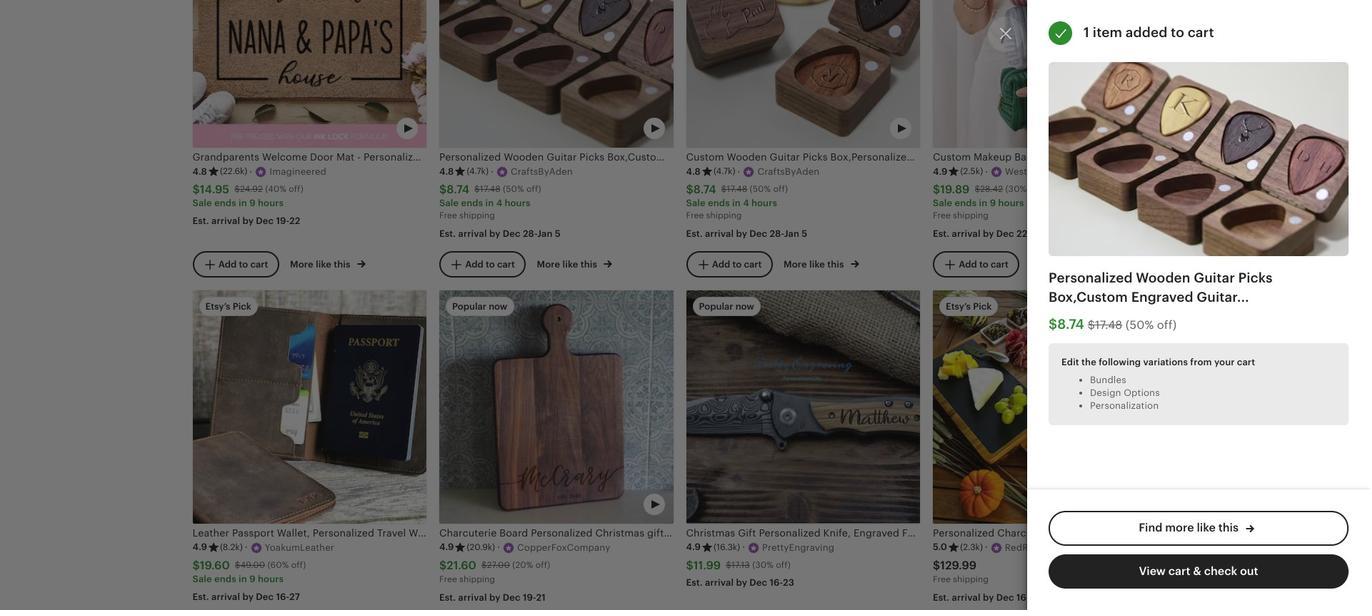Task type: locate. For each thing, give the bounding box(es) containing it.
2 4 from the left
[[743, 198, 749, 209]]

1 horizontal spatial etsy's
[[946, 301, 971, 312]]

etsy's
[[205, 301, 230, 312], [946, 301, 971, 312]]

0 horizontal spatial 4.8
[[193, 166, 207, 177]]

$
[[193, 183, 200, 196], [439, 183, 447, 196], [686, 183, 694, 196], [933, 183, 940, 196], [234, 185, 240, 195], [474, 185, 480, 195], [721, 185, 727, 195], [975, 185, 981, 195], [193, 559, 200, 573], [439, 559, 447, 573], [686, 559, 694, 573], [933, 559, 940, 573], [235, 561, 240, 571], [482, 561, 487, 571], [726, 561, 732, 571]]

9
[[249, 198, 256, 209], [990, 198, 996, 209], [249, 575, 256, 585]]

ends for custom wooden guitar picks box,personalized guitar pick box storage,wood guitar plectrum organizer music,gift for guitarist musician image add to cart 'button'
[[708, 198, 730, 209]]

sale for custom makeup bag • personalised bridesmaid gifts • wedding gift • travel toiletry bag • cosmetic bag • birthday gift • wedding favors "image"
[[933, 198, 953, 209]]

$ 8.74 $ 17.48 (50% off) sale ends in 4 hours free shipping
[[439, 183, 541, 221], [686, 183, 788, 221]]

find more like this
[[1139, 522, 1242, 535]]

arrival inside $ 19.60 $ 49.00 (60% off) sale ends in 9 hours est. arrival by dec 16-27
[[212, 592, 240, 603]]

1 item added to cart
[[1084, 25, 1214, 40]]

1 vertical spatial (30%
[[752, 561, 774, 571]]

2 est. arrival by dec 28-jan 5 from the left
[[686, 228, 808, 239]]

$8.74 $17.48 (50% off)
[[1049, 317, 1177, 332]]

off) inside $ 19.60 $ 49.00 (60% off) sale ends in 9 hours est. arrival by dec 16-27
[[291, 561, 306, 571]]

1 add to cart button from the left
[[193, 251, 279, 278]]

(30% inside "$ 19.89 $ 28.42 (30% off) sale ends in 9 hours free shipping"
[[1006, 185, 1027, 195]]

0 horizontal spatial (30%
[[752, 561, 774, 571]]

hours inside $ 19.60 $ 49.00 (60% off) sale ends in 9 hours est. arrival by dec 16-27
[[258, 575, 284, 585]]

0 horizontal spatial 27
[[289, 592, 300, 603]]

edit the following variations from your cart bundles design options personalization
[[1062, 358, 1256, 411]]

0 vertical spatial 19-
[[276, 216, 289, 227]]

(30% right 28.42
[[1006, 185, 1027, 195]]

add for add to cart 'button' for grandparents welcome door mat - personalized doormat - gift grandparent - custom coir mat - home decor - grandparent gifts - housewarming image
[[218, 259, 237, 270]]

1 horizontal spatial 27
[[1030, 593, 1041, 603]]

0 horizontal spatial 5
[[555, 228, 561, 239]]

· for leather passport wallet, personalized travel wallet, passport case, leather passport holder, honeymoon gift image on the left
[[245, 543, 248, 553]]

4.9 up 19.89
[[933, 166, 948, 177]]

5
[[555, 228, 561, 239], [802, 228, 808, 239]]

off) for custom makeup bag • personalised bridesmaid gifts • wedding gift • travel toiletry bag • cosmetic bag • birthday gift • wedding favors "image"
[[1029, 185, 1044, 195]]

0 horizontal spatial 16-
[[276, 592, 289, 603]]

16- inside $ 11.99 $ 17.13 (30% off) est. arrival by dec 16-23
[[770, 578, 783, 589]]

4 add to cart button from the left
[[933, 251, 1019, 278]]

2 horizontal spatial (50%
[[1126, 319, 1154, 332]]

1 horizontal spatial 19-
[[523, 593, 536, 603]]

this
[[1219, 522, 1239, 535]]

(30%
[[1006, 185, 1027, 195], [752, 561, 774, 571]]

1 horizontal spatial 4.8
[[439, 166, 454, 177]]

1 add to cart from the left
[[218, 259, 268, 270]]

free
[[439, 211, 457, 221], [686, 211, 704, 221], [933, 211, 951, 221], [439, 575, 457, 585], [933, 575, 951, 585]]

personalized wooden guitar picks box,custom engraved guitar... image
[[1049, 62, 1349, 257]]

1 horizontal spatial 5
[[802, 228, 808, 239]]

1 etsy's pick from the left
[[205, 301, 251, 312]]

2 5 from the left
[[802, 228, 808, 239]]

1 (4.7k) from the left
[[467, 167, 489, 177]]

9 down 49.00
[[249, 575, 256, 585]]

(30% right 17.13
[[752, 561, 774, 571]]

custom wooden guitar picks box,personalized guitar pick box storage,wood guitar plectrum organizer music,gift for guitarist musician image
[[686, 0, 920, 148]]

in for add to cart 'button' corresponding to personalized wooden guitar picks box,custom engraved guitar pick box storage,guitar plectrum organizer,music gift for guitarist musician image
[[486, 198, 494, 209]]

custom makeup bag • personalised bridesmaid gifts • wedding gift • travel toiletry bag • cosmetic bag • birthday gift • wedding favors image
[[933, 0, 1167, 148]]

28- for add to cart 'button' corresponding to personalized wooden guitar picks box,custom engraved guitar pick box storage,guitar plectrum organizer,music gift for guitarist musician image
[[523, 228, 537, 239]]

0 horizontal spatial now
[[489, 301, 508, 312]]

etsy's pick
[[205, 301, 251, 312], [946, 301, 992, 312]]

0 horizontal spatial popular now
[[452, 301, 508, 312]]

3 add to cart button from the left
[[686, 251, 773, 278]]

out
[[1240, 565, 1259, 579]]

1 5 from the left
[[555, 228, 561, 239]]

2 horizontal spatial jan
[[1031, 228, 1046, 239]]

by inside $ 11.99 $ 17.13 (30% off) est. arrival by dec 16-23
[[736, 578, 747, 589]]

2 8.74 from the left
[[694, 183, 716, 196]]

2 28- from the left
[[770, 228, 784, 239]]

0 horizontal spatial etsy's pick
[[205, 301, 251, 312]]

2 pick from the left
[[973, 301, 992, 312]]

1 4 from the left
[[496, 198, 502, 209]]

9 down "24.92"
[[249, 198, 256, 209]]

ends
[[214, 198, 236, 209], [461, 198, 483, 209], [708, 198, 730, 209], [955, 198, 977, 209], [214, 575, 236, 585]]

off) inside "$ 19.89 $ 28.42 (30% off) sale ends in 9 hours free shipping"
[[1029, 185, 1044, 195]]

1 28- from the left
[[523, 228, 537, 239]]

22
[[289, 216, 300, 227]]

view
[[1139, 565, 1166, 579]]

$ 129.99 free shipping
[[933, 559, 989, 585]]

1 horizontal spatial 16-
[[770, 578, 783, 589]]

1 horizontal spatial $ 8.74 $ 17.48 (50% off) sale ends in 4 hours free shipping
[[686, 183, 788, 221]]

add to cart for grandparents welcome door mat - personalized doormat - gift grandparent - custom coir mat - home decor - grandparent gifts - housewarming image
[[218, 259, 268, 270]]

0 horizontal spatial 8.74
[[447, 183, 469, 196]]

grandparents welcome door mat - personalized doormat - gift grandparent - custom coir mat - home decor - grandparent gifts - housewarming image
[[193, 0, 427, 148]]

4.9 up 19.60
[[193, 543, 207, 553]]

1 $ 8.74 $ 17.48 (50% off) sale ends in 4 hours free shipping from the left
[[439, 183, 541, 221]]

1 27 from the left
[[289, 592, 300, 603]]

1 17.48 from the left
[[480, 185, 501, 195]]

ends for add to cart 'button' for grandparents welcome door mat - personalized doormat - gift grandparent - custom coir mat - home decor - grandparent gifts - housewarming image
[[214, 198, 236, 209]]

to
[[1171, 25, 1185, 40], [239, 259, 248, 270], [486, 259, 495, 270], [733, 259, 742, 270], [979, 259, 989, 270]]

$8.74
[[1049, 317, 1085, 332]]

(16.3k)
[[714, 543, 740, 553]]

sale inside $ 14.95 $ 24.92 (40% off) sale ends in 9 hours est. arrival by dec 19-22
[[193, 198, 212, 209]]

add to cart
[[218, 259, 268, 270], [465, 259, 515, 270], [712, 259, 762, 270], [959, 259, 1009, 270]]

shipping for custom wooden guitar picks box,personalized guitar pick box storage,wood guitar plectrum organizer music,gift for guitarist musician image
[[706, 211, 742, 221]]

1 horizontal spatial now
[[736, 301, 755, 312]]

19- down (20%
[[523, 593, 536, 603]]

2 add from the left
[[465, 259, 484, 270]]

to for grandparents welcome door mat - personalized doormat - gift grandparent - custom coir mat - home decor - grandparent gifts - housewarming image
[[239, 259, 248, 270]]

1 jan from the left
[[537, 228, 553, 239]]

4 for custom wooden guitar picks box,personalized guitar pick box storage,wood guitar plectrum organizer music,gift for guitarist musician image
[[743, 198, 749, 209]]

·
[[250, 166, 252, 177], [491, 166, 494, 177], [738, 166, 740, 177], [985, 166, 988, 177], [245, 543, 248, 553], [497, 543, 500, 553], [742, 543, 745, 553], [985, 543, 988, 553]]

4.9 for 19.60
[[193, 543, 207, 553]]

19.60
[[200, 559, 230, 573]]

1 horizontal spatial (4.7k)
[[714, 167, 736, 177]]

est. inside $ 14.95 $ 24.92 (40% off) sale ends in 9 hours est. arrival by dec 19-22
[[193, 216, 209, 227]]

2 horizontal spatial 16-
[[1017, 593, 1030, 603]]

view cart & check out
[[1139, 565, 1259, 579]]

hours
[[258, 198, 284, 209], [505, 198, 531, 209], [752, 198, 777, 209], [998, 198, 1024, 209], [258, 575, 284, 585]]

off) inside $ 14.95 $ 24.92 (40% off) sale ends in 9 hours est. arrival by dec 19-22
[[289, 185, 304, 195]]

in
[[239, 198, 247, 209], [486, 198, 494, 209], [732, 198, 741, 209], [979, 198, 988, 209], [239, 575, 247, 585]]

est. arrival by dec 28-jan 5 for custom wooden guitar picks box,personalized guitar pick box storage,wood guitar plectrum organizer music,gift for guitarist musician image
[[686, 228, 808, 239]]

to for custom wooden guitar picks box,personalized guitar pick box storage,wood guitar plectrum organizer music,gift for guitarist musician image
[[733, 259, 742, 270]]

0 vertical spatial (30%
[[1006, 185, 1027, 195]]

shipping inside $ 21.60 $ 27.00 (20% off) free shipping
[[459, 575, 495, 585]]

1 horizontal spatial popular now
[[699, 301, 755, 312]]

1 horizontal spatial (50%
[[750, 185, 771, 195]]

off) for leather passport wallet, personalized travel wallet, passport case, leather passport holder, honeymoon gift image on the left
[[291, 561, 306, 571]]

27
[[289, 592, 300, 603], [1030, 593, 1041, 603]]

27.00
[[487, 561, 510, 571]]

1 horizontal spatial popular
[[699, 301, 733, 312]]

2 add to cart button from the left
[[439, 251, 526, 278]]

hours for add to cart 'button' corresponding to personalized wooden guitar picks box,custom engraved guitar pick box storage,guitar plectrum organizer,music gift for guitarist musician image
[[505, 198, 531, 209]]

1 horizontal spatial 28-
[[770, 228, 784, 239]]

est. arrival by dec 22-jan 3
[[933, 228, 1054, 239]]

ends inside $ 19.60 $ 49.00 (60% off) sale ends in 9 hours est. arrival by dec 16-27
[[214, 575, 236, 585]]

2 horizontal spatial 4.8
[[686, 166, 701, 177]]

0 horizontal spatial 17.48
[[480, 185, 501, 195]]

49.00
[[240, 561, 265, 571]]

0 horizontal spatial (4.7k)
[[467, 167, 489, 177]]

0 horizontal spatial etsy's
[[205, 301, 230, 312]]

ends for custom makeup bag • personalised bridesmaid gifts • wedding gift • travel toiletry bag • cosmetic bag • birthday gift • wedding favors "image"'s add to cart 'button'
[[955, 198, 977, 209]]

· for custom makeup bag • personalised bridesmaid gifts • wedding gift • travel toiletry bag • cosmetic bag • birthday gift • wedding favors "image"
[[985, 166, 988, 177]]

16- inside $ 19.60 $ 49.00 (60% off) sale ends in 9 hours est. arrival by dec 16-27
[[276, 592, 289, 603]]

cart
[[1188, 25, 1214, 40], [250, 259, 268, 270], [497, 259, 515, 270], [744, 259, 762, 270], [991, 259, 1009, 270], [1237, 358, 1256, 368], [1169, 565, 1191, 579]]

28-
[[523, 228, 537, 239], [770, 228, 784, 239]]

1 horizontal spatial 4
[[743, 198, 749, 209]]

arrival
[[212, 216, 240, 227], [458, 228, 487, 239], [705, 228, 734, 239], [952, 228, 981, 239], [705, 578, 734, 589], [212, 592, 240, 603], [458, 593, 487, 603], [952, 593, 981, 603]]

1 horizontal spatial jan
[[784, 228, 800, 239]]

(4.7k)
[[467, 167, 489, 177], [714, 167, 736, 177]]

christmas gift personalized knife, engraved folding knives, wedding favors, anniversary gifts, father's day gift, boyfriend gift knife image
[[686, 291, 920, 525]]

1 horizontal spatial (30%
[[1006, 185, 1027, 195]]

1 add from the left
[[218, 259, 237, 270]]

17.48 for personalized wooden guitar picks box,custom engraved guitar pick box storage,guitar plectrum organizer,music gift for guitarist musician image
[[480, 185, 501, 195]]

11.99
[[694, 559, 721, 573]]

2 17.48 from the left
[[727, 185, 748, 195]]

3 add from the left
[[712, 259, 730, 270]]

free inside "$ 19.89 $ 28.42 (30% off) sale ends in 9 hours free shipping"
[[933, 211, 951, 221]]

wooden
[[1136, 271, 1191, 286]]

add to cart button
[[193, 251, 279, 278], [439, 251, 526, 278], [686, 251, 773, 278], [933, 251, 1019, 278]]

4
[[496, 198, 502, 209], [743, 198, 749, 209]]

1 horizontal spatial 8.74
[[694, 183, 716, 196]]

4 add from the left
[[959, 259, 977, 270]]

hours inside $ 14.95 $ 24.92 (40% off) sale ends in 9 hours est. arrival by dec 19-22
[[258, 198, 284, 209]]

$ 14.95 $ 24.92 (40% off) sale ends in 9 hours est. arrival by dec 19-22
[[193, 183, 304, 227]]

est. arrival by dec 28-jan 5
[[439, 228, 561, 239], [686, 228, 808, 239]]

shipping inside "$ 19.89 $ 28.42 (30% off) sale ends in 9 hours free shipping"
[[953, 211, 989, 221]]

$ 8.74 $ 17.48 (50% off) sale ends in 4 hours free shipping for custom wooden guitar picks box,personalized guitar pick box storage,wood guitar plectrum organizer music,gift for guitarist musician image add to cart 'button'
[[686, 183, 788, 221]]

8.74 for custom wooden guitar picks box,personalized guitar pick box storage,wood guitar plectrum organizer music,gift for guitarist musician image
[[694, 183, 716, 196]]

check
[[1204, 565, 1238, 579]]

0 horizontal spatial popular
[[452, 301, 487, 312]]

to inside 'dialog'
[[1171, 25, 1185, 40]]

find
[[1139, 522, 1163, 535]]

0 horizontal spatial 19-
[[276, 216, 289, 227]]

2 (4.7k) from the left
[[714, 167, 736, 177]]

(50% for personalized wooden guitar picks box,custom engraved guitar pick box storage,guitar plectrum organizer,music gift for guitarist musician image
[[503, 185, 524, 195]]

3 4.8 from the left
[[686, 166, 701, 177]]

sale for custom wooden guitar picks box,personalized guitar pick box storage,wood guitar plectrum organizer music,gift for guitarist musician image
[[686, 198, 706, 209]]

sale inside $ 19.60 $ 49.00 (60% off) sale ends in 9 hours est. arrival by dec 16-27
[[193, 575, 212, 585]]

1 horizontal spatial pick
[[973, 301, 992, 312]]

1 popular now from the left
[[452, 301, 508, 312]]

off) for custom wooden guitar picks box,personalized guitar pick box storage,wood guitar plectrum organizer music,gift for guitarist musician image
[[773, 185, 788, 195]]

guitar
[[1194, 271, 1235, 286]]

off) inside '$8.74 $17.48 (50% off)'
[[1157, 319, 1177, 332]]

pick
[[233, 301, 251, 312], [973, 301, 992, 312]]

1 popular from the left
[[452, 301, 487, 312]]

following
[[1099, 358, 1141, 368]]

1
[[1084, 25, 1090, 40]]

hours inside "$ 19.89 $ 28.42 (30% off) sale ends in 9 hours free shipping"
[[998, 198, 1024, 209]]

0 horizontal spatial 28-
[[523, 228, 537, 239]]

23
[[783, 578, 795, 589]]

0 horizontal spatial 4
[[496, 198, 502, 209]]

28- for custom wooden guitar picks box,personalized guitar pick box storage,wood guitar plectrum organizer music,gift for guitarist musician image add to cart 'button'
[[770, 228, 784, 239]]

2 add to cart from the left
[[465, 259, 515, 270]]

off)
[[289, 185, 304, 195], [527, 185, 541, 195], [773, 185, 788, 195], [1029, 185, 1044, 195], [1157, 319, 1177, 332], [291, 561, 306, 571], [536, 561, 550, 571], [776, 561, 791, 571]]

17.13
[[732, 561, 750, 571]]

est. arrival by dec 28-jan 5 for personalized wooden guitar picks box,custom engraved guitar pick box storage,guitar plectrum organizer,music gift for guitarist musician image
[[439, 228, 561, 239]]

17.48
[[480, 185, 501, 195], [727, 185, 748, 195]]

1 horizontal spatial 17.48
[[727, 185, 748, 195]]

2 etsy's pick from the left
[[946, 301, 992, 312]]

add to cart button for custom makeup bag • personalised bridesmaid gifts • wedding gift • travel toiletry bag • cosmetic bag • birthday gift • wedding favors "image"
[[933, 251, 1019, 278]]

8.74 for personalized wooden guitar picks box,custom engraved guitar pick box storage,guitar plectrum organizer,music gift for guitarist musician image
[[447, 183, 469, 196]]

popular now
[[452, 301, 508, 312], [699, 301, 755, 312]]

1 horizontal spatial etsy's pick
[[946, 301, 992, 312]]

19- down (40%
[[276, 216, 289, 227]]

ends inside "$ 19.89 $ 28.42 (30% off) sale ends in 9 hours free shipping"
[[955, 198, 977, 209]]

popular
[[452, 301, 487, 312], [699, 301, 733, 312]]

off) inside $ 11.99 $ 17.13 (30% off) est. arrival by dec 16-23
[[776, 561, 791, 571]]

in inside "$ 19.89 $ 28.42 (30% off) sale ends in 9 hours free shipping"
[[979, 198, 988, 209]]

4.8
[[193, 166, 207, 177], [439, 166, 454, 177], [686, 166, 701, 177]]

4.9 up 11.99
[[686, 543, 701, 553]]

8.74
[[447, 183, 469, 196], [694, 183, 716, 196]]

0 horizontal spatial (50%
[[503, 185, 524, 195]]

jan
[[537, 228, 553, 239], [784, 228, 800, 239], [1031, 228, 1046, 239]]

by
[[243, 216, 254, 227], [489, 228, 501, 239], [736, 228, 747, 239], [983, 228, 994, 239], [736, 578, 747, 589], [243, 592, 254, 603], [489, 593, 501, 603], [983, 593, 994, 603]]

1 horizontal spatial est. arrival by dec 28-jan 5
[[686, 228, 808, 239]]

off) for personalized wooden guitar picks box,custom engraved guitar pick box storage,guitar plectrum organizer,music gift for guitarist musician image
[[527, 185, 541, 195]]

9 inside $ 14.95 $ 24.92 (40% off) sale ends in 9 hours est. arrival by dec 19-22
[[249, 198, 256, 209]]

(50%
[[503, 185, 524, 195], [750, 185, 771, 195], [1126, 319, 1154, 332]]

engraved
[[1132, 290, 1194, 305]]

in inside $ 14.95 $ 24.92 (40% off) sale ends in 9 hours est. arrival by dec 19-22
[[239, 198, 247, 209]]

0 horizontal spatial est. arrival by dec 28-jan 5
[[439, 228, 561, 239]]

jan for custom makeup bag • personalised bridesmaid gifts • wedding gift • travel toiletry bag • cosmetic bag • birthday gift • wedding favors "image"
[[1031, 228, 1046, 239]]

arrival inside $ 11.99 $ 17.13 (30% off) est. arrival by dec 16-23
[[705, 578, 734, 589]]

9 inside "$ 19.89 $ 28.42 (30% off) sale ends in 9 hours free shipping"
[[990, 198, 996, 209]]

add
[[218, 259, 237, 270], [465, 259, 484, 270], [712, 259, 730, 270], [959, 259, 977, 270]]

added
[[1126, 25, 1168, 40]]

· for christmas gift personalized knife, engraved folding knives, wedding favors, anniversary gifts, father's day gift, boyfriend gift knife image
[[742, 543, 745, 553]]

1 8.74 from the left
[[447, 183, 469, 196]]

0 horizontal spatial jan
[[537, 228, 553, 239]]

$ 11.99 $ 17.13 (30% off) est. arrival by dec 16-23
[[686, 559, 795, 589]]

1 4.8 from the left
[[193, 166, 207, 177]]

3 jan from the left
[[1031, 228, 1046, 239]]

(40%
[[265, 185, 286, 195]]

$ 21.60 $ 27.00 (20% off) free shipping
[[439, 559, 550, 585]]

arrival inside $ 14.95 $ 24.92 (40% off) sale ends in 9 hours est. arrival by dec 19-22
[[212, 216, 240, 227]]

2 jan from the left
[[784, 228, 800, 239]]

dec
[[256, 216, 274, 227], [503, 228, 521, 239], [750, 228, 767, 239], [997, 228, 1014, 239], [750, 578, 767, 589], [256, 592, 274, 603], [503, 593, 521, 603], [997, 593, 1014, 603]]

9 down 28.42
[[990, 198, 996, 209]]

24.92
[[240, 185, 263, 195]]

19.89
[[940, 183, 970, 196]]

16-
[[770, 578, 783, 589], [276, 592, 289, 603], [1017, 593, 1030, 603]]

(30% inside $ 11.99 $ 17.13 (30% off) est. arrival by dec 16-23
[[752, 561, 774, 571]]

19- inside $ 14.95 $ 24.92 (40% off) sale ends in 9 hours est. arrival by dec 19-22
[[276, 216, 289, 227]]

off) inside $ 21.60 $ 27.00 (20% off) free shipping
[[536, 561, 550, 571]]

(20%
[[512, 561, 533, 571]]

jan for personalized wooden guitar picks box,custom engraved guitar pick box storage,guitar plectrum organizer,music gift for guitarist musician image
[[537, 228, 553, 239]]

4 add to cart from the left
[[959, 259, 1009, 270]]

9 for 14.95
[[249, 198, 256, 209]]

2 4.8 from the left
[[439, 166, 454, 177]]

ends inside $ 14.95 $ 24.92 (40% off) sale ends in 9 hours est. arrival by dec 19-22
[[214, 198, 236, 209]]

guitar...
[[1197, 290, 1249, 305]]

0 horizontal spatial pick
[[233, 301, 251, 312]]

sale inside "$ 19.89 $ 28.42 (30% off) sale ends in 9 hours free shipping"
[[933, 198, 953, 209]]

2 $ 8.74 $ 17.48 (50% off) sale ends in 4 hours free shipping from the left
[[686, 183, 788, 221]]

0 horizontal spatial $ 8.74 $ 17.48 (50% off) sale ends in 4 hours free shipping
[[439, 183, 541, 221]]

free for personalized wooden guitar picks box,custom engraved guitar pick box storage,guitar plectrum organizer,music gift for guitarist musician image
[[439, 211, 457, 221]]

est.
[[193, 216, 209, 227], [439, 228, 456, 239], [686, 228, 703, 239], [933, 228, 950, 239], [686, 578, 703, 589], [193, 592, 209, 603], [439, 593, 456, 603], [933, 593, 950, 603]]

(8.2k)
[[220, 543, 243, 553]]

9 inside $ 19.60 $ 49.00 (60% off) sale ends in 9 hours est. arrival by dec 16-27
[[249, 575, 256, 585]]

1 est. arrival by dec 28-jan 5 from the left
[[439, 228, 561, 239]]

dec inside $ 11.99 $ 17.13 (30% off) est. arrival by dec 16-23
[[750, 578, 767, 589]]

4.9 up 21.60 at the left of the page
[[439, 543, 454, 553]]

3 add to cart from the left
[[712, 259, 762, 270]]

like
[[1197, 522, 1216, 535]]



Task type: vqa. For each thing, say whether or not it's contained in the screenshot.
Free associated with the Add to cart button for "Custom Wooden Guitar Picks Box,Personalized Guitar Pick Box Storage,Wood Guitar Plectrum Organizer Music,Gift for Guitarist Musician" image
yes



Task type: describe. For each thing, give the bounding box(es) containing it.
ends for add to cart 'button' corresponding to personalized wooden guitar picks box,custom engraved guitar pick box storage,guitar plectrum organizer,music gift for guitarist musician image
[[461, 198, 483, 209]]

in for custom makeup bag • personalised bridesmaid gifts • wedding gift • travel toiletry bag • cosmetic bag • birthday gift • wedding favors "image"'s add to cart 'button'
[[979, 198, 988, 209]]

add for custom makeup bag • personalised bridesmaid gifts • wedding gift • travel toiletry bag • cosmetic bag • birthday gift • wedding favors "image"'s add to cart 'button'
[[959, 259, 977, 270]]

free for custom makeup bag • personalised bridesmaid gifts • wedding gift • travel toiletry bag • cosmetic bag • birthday gift • wedding favors "image"
[[933, 211, 951, 221]]

(22.6k)
[[220, 167, 247, 177]]

9 for 19.60
[[249, 575, 256, 585]]

3
[[1048, 228, 1054, 239]]

4.8 for personalized wooden guitar picks box,custom engraved guitar pick box storage,guitar plectrum organizer,music gift for guitarist musician image
[[439, 166, 454, 177]]

cart inside "link"
[[1169, 565, 1191, 579]]

personalized wooden guitar picks box,custom engraved guitar pick box storage,guitar plectrum organizer,music gift for guitarist musician image
[[439, 0, 673, 148]]

129.99
[[940, 559, 977, 573]]

in for add to cart 'button' for grandparents welcome door mat - personalized doormat - gift grandparent - custom coir mat - home decor - grandparent gifts - housewarming image
[[239, 198, 247, 209]]

add for custom wooden guitar picks box,personalized guitar pick box storage,wood guitar plectrum organizer music,gift for guitarist musician image add to cart 'button'
[[712, 259, 730, 270]]

5 for custom wooden guitar picks box,personalized guitar pick box storage,wood guitar plectrum organizer music,gift for guitarist musician image
[[802, 228, 808, 239]]

(4.7k) for personalized wooden guitar picks box,custom engraved guitar pick box storage,guitar plectrum organizer,music gift for guitarist musician image
[[467, 167, 489, 177]]

17.48 for custom wooden guitar picks box,personalized guitar pick box storage,wood guitar plectrum organizer music,gift for guitarist musician image
[[727, 185, 748, 195]]

(60%
[[268, 561, 289, 571]]

jan for custom wooden guitar picks box,personalized guitar pick box storage,wood guitar plectrum organizer music,gift for guitarist musician image
[[784, 228, 800, 239]]

add to cart button for personalized wooden guitar picks box,custom engraved guitar pick box storage,guitar plectrum organizer,music gift for guitarist musician image
[[439, 251, 526, 278]]

to for custom makeup bag • personalised bridesmaid gifts • wedding gift • travel toiletry bag • cosmetic bag • birthday gift • wedding favors "image"
[[979, 259, 989, 270]]

the
[[1082, 358, 1097, 368]]

dec inside $ 19.60 $ 49.00 (60% off) sale ends in 9 hours est. arrival by dec 16-27
[[256, 592, 274, 603]]

4.9 for 19.89
[[933, 166, 948, 177]]

21.60
[[447, 559, 477, 573]]

9 for 19.89
[[990, 198, 996, 209]]

4.8 for grandparents welcome door mat - personalized doormat - gift grandparent - custom coir mat - home decor - grandparent gifts - housewarming image
[[193, 166, 207, 177]]

picks
[[1239, 271, 1273, 286]]

· for charcuterie board personalized christmas gift for couple with handle monogrammed cheese board engagement gift bridal shower gift - 001 image
[[497, 543, 500, 553]]

edit
[[1062, 358, 1080, 368]]

free for custom wooden guitar picks box,personalized guitar pick box storage,wood guitar plectrum organizer music,gift for guitarist musician image
[[686, 211, 704, 221]]

dec inside $ 14.95 $ 24.92 (40% off) sale ends in 9 hours est. arrival by dec 19-22
[[256, 216, 274, 227]]

4.9 for 21.60
[[439, 543, 454, 553]]

hours for custom wooden guitar picks box,personalized guitar pick box storage,wood guitar plectrum organizer music,gift for guitarist musician image add to cart 'button'
[[752, 198, 777, 209]]

5.0
[[933, 543, 948, 553]]

· for personalized wooden guitar picks box,custom engraved guitar pick box storage,guitar plectrum organizer,music gift for guitarist musician image
[[491, 166, 494, 177]]

leather passport wallet, personalized travel wallet, passport case, leather passport holder, honeymoon gift image
[[193, 291, 427, 525]]

bundles
[[1090, 375, 1127, 386]]

personalized wooden guitar picks box,custom engraved guitar... link
[[1049, 269, 1349, 307]]

4.8 for custom wooden guitar picks box,personalized guitar pick box storage,wood guitar plectrum organizer music,gift for guitarist musician image
[[686, 166, 701, 177]]

hours for add to cart 'button' for grandparents welcome door mat - personalized doormat - gift grandparent - custom coir mat - home decor - grandparent gifts - housewarming image
[[258, 198, 284, 209]]

personalized charcuterie board set 19pcs cheese board and knife set realtor closing gift custom charcuterie board christmas wedding gift image
[[933, 291, 1167, 525]]

(30% for 11.99
[[752, 561, 774, 571]]

more
[[1166, 522, 1194, 535]]

(2.5k)
[[961, 167, 983, 177]]

shipping for custom makeup bag • personalised bridesmaid gifts • wedding gift • travel toiletry bag • cosmetic bag • birthday gift • wedding favors "image"
[[953, 211, 989, 221]]

&
[[1193, 565, 1202, 579]]

(50% inside '$8.74 $17.48 (50% off)'
[[1126, 319, 1154, 332]]

find more like this link
[[1049, 512, 1349, 547]]

est. inside $ 19.60 $ 49.00 (60% off) sale ends in 9 hours est. arrival by dec 16-27
[[193, 592, 209, 603]]

$ inside $ 129.99 free shipping
[[933, 559, 940, 573]]

1 now from the left
[[489, 301, 508, 312]]

add to cart for custom wooden guitar picks box,personalized guitar pick box storage,wood guitar plectrum organizer music,gift for guitarist musician image
[[712, 259, 762, 270]]

charcuterie board personalized christmas gift for couple with handle monogrammed cheese board engagement gift bridal shower gift - 001 image
[[439, 291, 673, 525]]

2 popular from the left
[[699, 301, 733, 312]]

sale for personalized wooden guitar picks box,custom engraved guitar pick box storage,guitar plectrum organizer,music gift for guitarist musician image
[[439, 198, 459, 209]]

in for custom wooden guitar picks box,personalized guitar pick box storage,wood guitar plectrum organizer music,gift for guitarist musician image add to cart 'button'
[[732, 198, 741, 209]]

· for "personalized charcuterie board set 19pcs cheese board and knife set realtor closing gift custom charcuterie board christmas wedding gift" image
[[985, 543, 988, 553]]

(20.9k)
[[467, 543, 495, 553]]

$ 8.74 $ 17.48 (50% off) sale ends in 4 hours free shipping for add to cart 'button' corresponding to personalized wooden guitar picks box,custom engraved guitar pick box storage,guitar plectrum organizer,music gift for guitarist musician image
[[439, 183, 541, 221]]

view cart & check out link
[[1049, 555, 1349, 589]]

free inside $ 21.60 $ 27.00 (20% off) free shipping
[[439, 575, 457, 585]]

(30% for 19.89
[[1006, 185, 1027, 195]]

1 vertical spatial 19-
[[523, 593, 536, 603]]

item added to cart. dialog
[[0, 0, 1370, 611]]

variations
[[1144, 358, 1188, 368]]

from
[[1191, 358, 1212, 368]]

1 pick from the left
[[233, 301, 251, 312]]

28.42
[[981, 185, 1003, 195]]

by inside $ 14.95 $ 24.92 (40% off) sale ends in 9 hours est. arrival by dec 19-22
[[243, 216, 254, 227]]

$17.48
[[1088, 319, 1123, 332]]

(50% for custom wooden guitar picks box,personalized guitar pick box storage,wood guitar plectrum organizer music,gift for guitarist musician image
[[750, 185, 771, 195]]

add to cart for custom makeup bag • personalised bridesmaid gifts • wedding gift • travel toiletry bag • cosmetic bag • birthday gift • wedding favors "image"
[[959, 259, 1009, 270]]

· for grandparents welcome door mat - personalized doormat - gift grandparent - custom coir mat - home decor - grandparent gifts - housewarming image
[[250, 166, 252, 177]]

22-
[[1017, 228, 1031, 239]]

by inside $ 19.60 $ 49.00 (60% off) sale ends in 9 hours est. arrival by dec 16-27
[[243, 592, 254, 603]]

free inside $ 129.99 free shipping
[[933, 575, 951, 585]]

sale for leather passport wallet, personalized travel wallet, passport case, leather passport holder, honeymoon gift image on the left
[[193, 575, 212, 585]]

est. arrival by dec 19-21
[[439, 593, 546, 603]]

off) for grandparents welcome door mat - personalized doormat - gift grandparent - custom coir mat - home decor - grandparent gifts - housewarming image
[[289, 185, 304, 195]]

add to cart for personalized wooden guitar picks box,custom engraved guitar pick box storage,guitar plectrum organizer,music gift for guitarist musician image
[[465, 259, 515, 270]]

5 for personalized wooden guitar picks box,custom engraved guitar pick box storage,guitar plectrum organizer,music gift for guitarist musician image
[[555, 228, 561, 239]]

14.95
[[200, 183, 229, 196]]

2 popular now from the left
[[699, 301, 755, 312]]

cart inside "edit the following variations from your cart bundles design options personalization"
[[1237, 358, 1256, 368]]

add to cart button for grandparents welcome door mat - personalized doormat - gift grandparent - custom coir mat - home decor - grandparent gifts - housewarming image
[[193, 251, 279, 278]]

your
[[1215, 358, 1235, 368]]

2 27 from the left
[[1030, 593, 1041, 603]]

27 inside $ 19.60 $ 49.00 (60% off) sale ends in 9 hours est. arrival by dec 16-27
[[289, 592, 300, 603]]

(2.3k)
[[960, 543, 983, 553]]

(4.7k) for custom wooden guitar picks box,personalized guitar pick box storage,wood guitar plectrum organizer music,gift for guitarist musician image
[[714, 167, 736, 177]]

1 etsy's from the left
[[205, 301, 230, 312]]

to for personalized wooden guitar picks box,custom engraved guitar pick box storage,guitar plectrum organizer,music gift for guitarist musician image
[[486, 259, 495, 270]]

add for add to cart 'button' corresponding to personalized wooden guitar picks box,custom engraved guitar pick box storage,guitar plectrum organizer,music gift for guitarist musician image
[[465, 259, 484, 270]]

options
[[1124, 388, 1160, 399]]

21
[[536, 593, 546, 603]]

$ 19.89 $ 28.42 (30% off) sale ends in 9 hours free shipping
[[933, 183, 1044, 221]]

· for custom wooden guitar picks box,personalized guitar pick box storage,wood guitar plectrum organizer music,gift for guitarist musician image
[[738, 166, 740, 177]]

personalization
[[1090, 401, 1159, 411]]

2 now from the left
[[736, 301, 755, 312]]

2 etsy's from the left
[[946, 301, 971, 312]]

est. arrival by dec 16-27
[[933, 593, 1041, 603]]

shipping inside $ 129.99 free shipping
[[953, 575, 989, 585]]

item
[[1093, 25, 1123, 40]]

shipping for personalized wooden guitar picks box,custom engraved guitar pick box storage,guitar plectrum organizer,music gift for guitarist musician image
[[459, 211, 495, 221]]

$ 19.60 $ 49.00 (60% off) sale ends in 9 hours est. arrival by dec 16-27
[[193, 559, 306, 603]]

in inside $ 19.60 $ 49.00 (60% off) sale ends in 9 hours est. arrival by dec 16-27
[[239, 575, 247, 585]]

sale for grandparents welcome door mat - personalized doormat - gift grandparent - custom coir mat - home decor - grandparent gifts - housewarming image
[[193, 198, 212, 209]]

off) for charcuterie board personalized christmas gift for couple with handle monogrammed cheese board engagement gift bridal shower gift - 001 image
[[536, 561, 550, 571]]

design
[[1090, 388, 1122, 399]]

personalized wooden guitar picks box,custom engraved guitar...
[[1049, 271, 1273, 305]]

hours for custom makeup bag • personalised bridesmaid gifts • wedding gift • travel toiletry bag • cosmetic bag • birthday gift • wedding favors "image"'s add to cart 'button'
[[998, 198, 1024, 209]]

4 for personalized wooden guitar picks box,custom engraved guitar pick box storage,guitar plectrum organizer,music gift for guitarist musician image
[[496, 198, 502, 209]]

personalized
[[1049, 271, 1133, 286]]

add to cart button for custom wooden guitar picks box,personalized guitar pick box storage,wood guitar plectrum organizer music,gift for guitarist musician image
[[686, 251, 773, 278]]

est. inside $ 11.99 $ 17.13 (30% off) est. arrival by dec 16-23
[[686, 578, 703, 589]]

box,custom
[[1049, 290, 1128, 305]]



